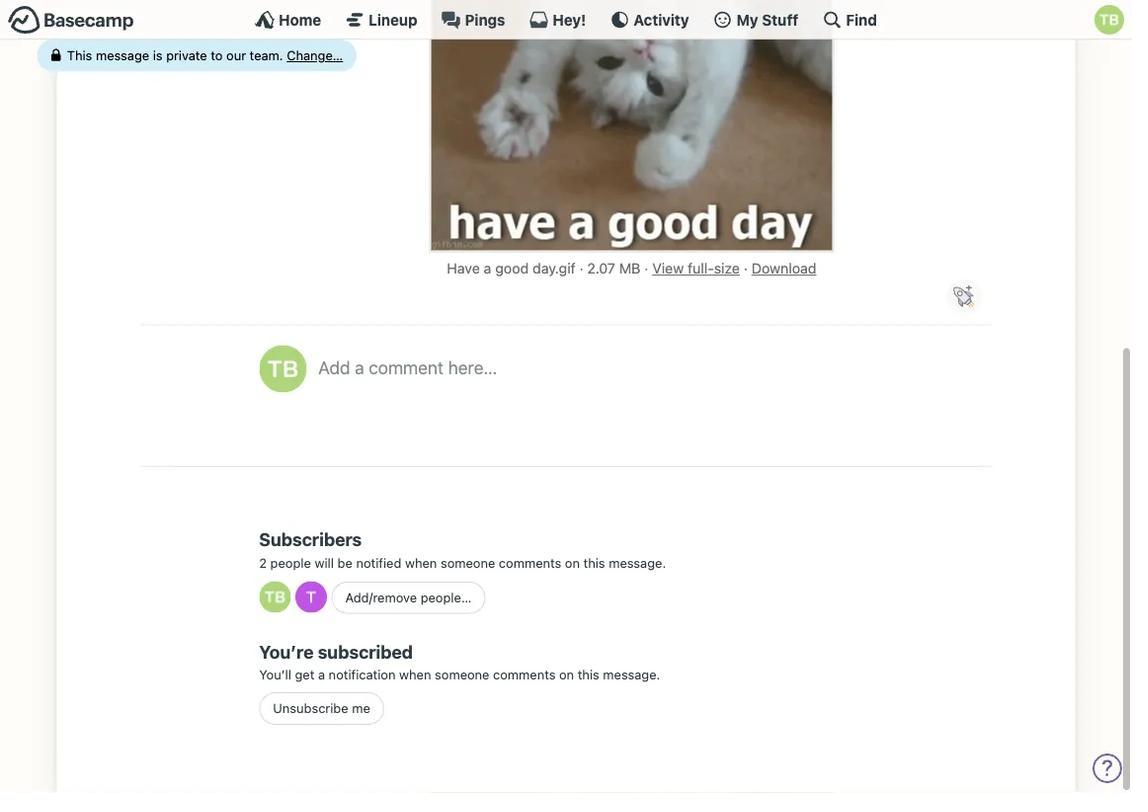 Task type: locate. For each thing, give the bounding box(es) containing it.
subscribed
[[318, 642, 413, 663]]

1 horizontal spatial a
[[355, 357, 364, 378]]

2 vertical spatial a
[[318, 668, 325, 683]]

1 vertical spatial when
[[399, 668, 431, 683]]

when up add/remove people…
[[405, 556, 437, 571]]

when for you're
[[399, 668, 431, 683]]

on inside you're subscribed you'll get a notification when someone comments on this message.
[[559, 668, 574, 683]]

comments inside subscribers 2 people will be notified when someone comments on this message.
[[499, 556, 561, 571]]

add/remove people…
[[345, 591, 472, 605]]

add a comment here… button
[[318, 346, 972, 435]]

1 vertical spatial someone
[[435, 668, 489, 683]]

when right notification at the bottom left of the page
[[399, 668, 431, 683]]

0 vertical spatial on
[[565, 556, 580, 571]]

tim burton image left terry icon
[[259, 582, 291, 614]]

when inside you're subscribed you'll get a notification when someone comments on this message.
[[399, 668, 431, 683]]

mb
[[619, 260, 641, 277]]

0 vertical spatial a
[[484, 260, 491, 277]]

1 vertical spatial a
[[355, 357, 364, 378]]

2
[[259, 556, 267, 571]]

a right have
[[484, 260, 491, 277]]

a
[[484, 260, 491, 277], [355, 357, 364, 378], [318, 668, 325, 683]]

tim burton image
[[259, 346, 307, 393], [259, 582, 291, 614]]

my stuff button
[[713, 10, 799, 30]]

notified
[[356, 556, 401, 571]]

good
[[495, 260, 529, 277]]

hey! button
[[529, 10, 586, 30]]

have
[[447, 260, 480, 277]]

unsubscribe me
[[273, 702, 370, 716]]

2.07
[[587, 260, 615, 277]]

0 horizontal spatial a
[[318, 668, 325, 683]]

someone inside you're subscribed you'll get a notification when someone comments on this message.
[[435, 668, 489, 683]]

this inside subscribers 2 people will be notified when someone comments on this message.
[[583, 556, 605, 571]]

1 vertical spatial message.
[[603, 668, 660, 683]]

message. inside subscribers 2 people will be notified when someone comments on this message.
[[609, 556, 666, 571]]

my
[[737, 11, 758, 28]]

when inside subscribers 2 people will be notified when someone comments on this message.
[[405, 556, 437, 571]]

0 vertical spatial tim burton image
[[259, 346, 307, 393]]

0 vertical spatial when
[[405, 556, 437, 571]]

someone inside subscribers 2 people will be notified when someone comments on this message.
[[441, 556, 495, 571]]

comments
[[499, 556, 561, 571], [493, 668, 556, 683]]

be
[[337, 556, 353, 571]]

this
[[583, 556, 605, 571], [578, 668, 599, 683]]

comments inside you're subscribed you'll get a notification when someone comments on this message.
[[493, 668, 556, 683]]

add a comment here…
[[318, 357, 497, 378]]

someone up the people…
[[441, 556, 495, 571]]

0 vertical spatial this
[[583, 556, 605, 571]]

pings button
[[441, 10, 505, 30]]

a for comment
[[355, 357, 364, 378]]

on
[[565, 556, 580, 571], [559, 668, 574, 683]]

people…
[[421, 591, 472, 605]]

you're subscribed you'll get a notification when someone comments on this message.
[[259, 642, 660, 683]]

a right the add
[[355, 357, 364, 378]]

a right the get
[[318, 668, 325, 683]]

0 vertical spatial message.
[[609, 556, 666, 571]]

day.gif
[[533, 260, 576, 277]]

2 horizontal spatial a
[[484, 260, 491, 277]]

0 vertical spatial someone
[[441, 556, 495, 571]]

find button
[[822, 10, 877, 30]]

you'll
[[259, 668, 291, 683]]

lineup
[[369, 11, 417, 28]]

someone
[[441, 556, 495, 571], [435, 668, 489, 683]]

1 vertical spatial on
[[559, 668, 574, 683]]

when for subscribers
[[405, 556, 437, 571]]

on for subscribers
[[565, 556, 580, 571]]

1 tim burton image from the top
[[259, 346, 307, 393]]

message.
[[609, 556, 666, 571], [603, 668, 660, 683]]

my stuff
[[737, 11, 799, 28]]

pings
[[465, 11, 505, 28]]

0 vertical spatial comments
[[499, 556, 561, 571]]

1 vertical spatial tim burton image
[[259, 582, 291, 614]]

activity
[[634, 11, 689, 28]]

1 vertical spatial comments
[[493, 668, 556, 683]]

view full-size link
[[652, 260, 740, 277]]

subscribers 2 people will be notified when someone comments on this message.
[[259, 530, 666, 571]]

this inside you're subscribed you'll get a notification when someone comments on this message.
[[578, 668, 599, 683]]

people
[[270, 556, 311, 571]]

a inside you're subscribed you'll get a notification when someone comments on this message.
[[318, 668, 325, 683]]

add/remove
[[345, 591, 417, 605]]

1 vertical spatial this
[[578, 668, 599, 683]]

size
[[714, 260, 740, 277]]

someone down the people…
[[435, 668, 489, 683]]

change… link
[[287, 48, 343, 63]]

message. for you're
[[603, 668, 660, 683]]

a inside button
[[355, 357, 364, 378]]

when
[[405, 556, 437, 571], [399, 668, 431, 683]]

on for you're
[[559, 668, 574, 683]]

on inside subscribers 2 people will be notified when someone comments on this message.
[[565, 556, 580, 571]]

have a good day.gif 2.07 mb view full-size
[[447, 260, 740, 277]]

message. inside you're subscribed you'll get a notification when someone comments on this message.
[[603, 668, 660, 683]]

hey!
[[553, 11, 586, 28]]

team.
[[249, 48, 283, 63]]

will
[[315, 556, 334, 571]]

add/remove people… link
[[331, 582, 485, 614]]

tim burton image left the add
[[259, 346, 307, 393]]



Task type: vqa. For each thing, say whether or not it's contained in the screenshot.
MB
yes



Task type: describe. For each thing, give the bounding box(es) containing it.
main element
[[0, 0, 1132, 40]]

2 tim burton image from the top
[[259, 582, 291, 614]]

unsubscribe
[[273, 702, 348, 716]]

unsubscribe me button
[[259, 693, 384, 725]]

someone for you're
[[435, 668, 489, 683]]

is
[[153, 48, 162, 63]]

stuff
[[762, 11, 799, 28]]

here…
[[448, 357, 497, 378]]

view
[[652, 260, 684, 277]]

zoom have a good day.gif image
[[431, 0, 832, 251]]

comments for you're
[[493, 668, 556, 683]]

lineup link
[[345, 10, 417, 30]]

a for good
[[484, 260, 491, 277]]

download
[[752, 260, 817, 277]]

this for you're
[[578, 668, 599, 683]]

you're
[[259, 642, 314, 663]]

switch accounts image
[[8, 5, 134, 36]]

find
[[846, 11, 877, 28]]

comments for subscribers
[[499, 556, 561, 571]]

subscribers
[[259, 530, 362, 551]]

message. for subscribers
[[609, 556, 666, 571]]

our
[[226, 48, 246, 63]]

this for subscribers
[[583, 556, 605, 571]]

comment
[[369, 357, 444, 378]]

get
[[295, 668, 315, 683]]

message
[[96, 48, 149, 63]]

this
[[67, 48, 92, 63]]

full-
[[688, 260, 714, 277]]

download link
[[752, 260, 817, 277]]

activity link
[[610, 10, 689, 30]]

home link
[[255, 10, 321, 30]]

home
[[279, 11, 321, 28]]

add
[[318, 357, 350, 378]]

tim burton image
[[1095, 5, 1124, 35]]

terry image
[[295, 582, 327, 614]]

change…
[[287, 48, 343, 63]]

private
[[166, 48, 207, 63]]

me
[[352, 702, 370, 716]]

to
[[211, 48, 223, 63]]

someone for subscribers
[[441, 556, 495, 571]]

notification
[[329, 668, 396, 683]]

this message is private to our team. change…
[[67, 48, 343, 63]]



